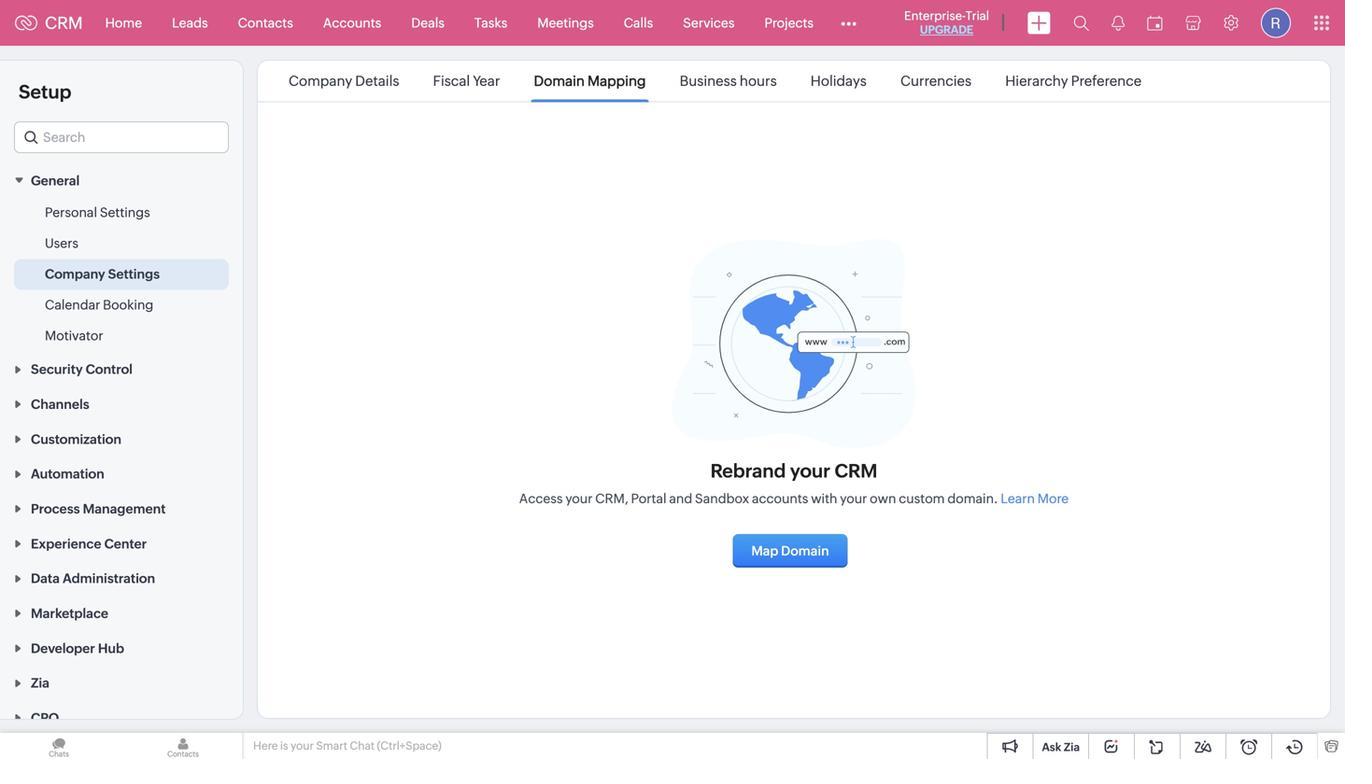 Task type: locate. For each thing, give the bounding box(es) containing it.
marketplace
[[31, 606, 108, 621]]

0 vertical spatial company
[[289, 73, 352, 89]]

developer
[[31, 641, 95, 656]]

1 vertical spatial domain
[[781, 544, 829, 559]]

company for company details
[[289, 73, 352, 89]]

company left details
[[289, 73, 352, 89]]

crm
[[45, 13, 83, 32], [835, 460, 877, 482]]

0 vertical spatial zia
[[31, 676, 49, 691]]

trial
[[965, 9, 989, 23]]

your
[[790, 460, 830, 482], [565, 491, 593, 506], [840, 491, 867, 506], [291, 740, 314, 752]]

customization button
[[0, 421, 243, 456]]

list containing company details
[[272, 61, 1158, 101]]

1 vertical spatial crm
[[835, 460, 877, 482]]

1 vertical spatial zia
[[1064, 741, 1080, 754]]

map
[[751, 544, 778, 559]]

zia button
[[0, 665, 243, 700]]

users link
[[45, 234, 78, 253]]

more
[[1038, 491, 1069, 506]]

is
[[280, 740, 288, 752]]

1 horizontal spatial zia
[[1064, 741, 1080, 754]]

settings down general dropdown button
[[100, 205, 150, 220]]

zia inside dropdown button
[[31, 676, 49, 691]]

here is your smart chat (ctrl+space)
[[253, 740, 442, 752]]

accounts link
[[308, 0, 396, 45]]

motivator
[[45, 328, 103, 343]]

business hours link
[[677, 73, 780, 89]]

signals element
[[1100, 0, 1136, 46]]

chats image
[[0, 733, 118, 759]]

accounts
[[752, 491, 808, 506]]

security
[[31, 362, 83, 377]]

settings for company settings
[[108, 267, 160, 281]]

home link
[[90, 0, 157, 45]]

calendar booking
[[45, 297, 153, 312]]

0 vertical spatial crm
[[45, 13, 83, 32]]

data administration button
[[0, 561, 243, 596]]

your left own
[[840, 491, 867, 506]]

company up the calendar
[[45, 267, 105, 281]]

mapping
[[588, 73, 646, 89]]

1 horizontal spatial crm
[[835, 460, 877, 482]]

projects
[[764, 15, 814, 30]]

here
[[253, 740, 278, 752]]

your left crm,
[[565, 491, 593, 506]]

currencies
[[900, 73, 972, 89]]

create menu image
[[1027, 12, 1051, 34]]

personal settings link
[[45, 203, 150, 222]]

access
[[519, 491, 563, 506]]

0 horizontal spatial crm
[[45, 13, 83, 32]]

domain inside button
[[781, 544, 829, 559]]

general button
[[0, 163, 243, 197]]

sandbox
[[695, 491, 749, 506]]

company
[[289, 73, 352, 89], [45, 267, 105, 281]]

currencies link
[[898, 73, 974, 89]]

0 horizontal spatial company
[[45, 267, 105, 281]]

zia up cpq
[[31, 676, 49, 691]]

chat
[[350, 740, 375, 752]]

experience
[[31, 536, 101, 551]]

developer hub
[[31, 641, 124, 656]]

zia
[[31, 676, 49, 691], [1064, 741, 1080, 754]]

0 vertical spatial domain
[[534, 73, 585, 89]]

motivator link
[[45, 326, 103, 345]]

map domain
[[751, 544, 829, 559]]

your up with
[[790, 460, 830, 482]]

fiscal year link
[[430, 73, 503, 89]]

preference
[[1071, 73, 1142, 89]]

1 vertical spatial settings
[[108, 267, 160, 281]]

zia right ask
[[1064, 741, 1080, 754]]

search image
[[1073, 15, 1089, 31]]

channels button
[[0, 386, 243, 421]]

map domain button
[[733, 534, 848, 568]]

list
[[272, 61, 1158, 101]]

settings
[[100, 205, 150, 220], [108, 267, 160, 281]]

own
[[870, 491, 896, 506]]

and
[[669, 491, 692, 506]]

data administration
[[31, 571, 155, 586]]

domain right map
[[781, 544, 829, 559]]

1 vertical spatial company
[[45, 267, 105, 281]]

create menu element
[[1016, 0, 1062, 45]]

None field
[[14, 121, 229, 153]]

calendar booking link
[[45, 295, 153, 314]]

domain inside list
[[534, 73, 585, 89]]

(ctrl+space)
[[377, 740, 442, 752]]

fiscal
[[433, 73, 470, 89]]

process
[[31, 502, 80, 517]]

administration
[[63, 571, 155, 586]]

rebrand
[[710, 460, 786, 482]]

business hours
[[680, 73, 777, 89]]

hierarchy preference link
[[1002, 73, 1144, 89]]

domain.
[[947, 491, 998, 506]]

Search text field
[[15, 122, 228, 152]]

cpq button
[[0, 700, 243, 735]]

marketplace button
[[0, 596, 243, 630]]

1 horizontal spatial domain
[[781, 544, 829, 559]]

automation button
[[0, 456, 243, 491]]

settings up "booking" at left top
[[108, 267, 160, 281]]

contacts link
[[223, 0, 308, 45]]

tasks link
[[459, 0, 522, 45]]

setup
[[19, 81, 71, 103]]

1 horizontal spatial company
[[289, 73, 352, 89]]

company inside general region
[[45, 267, 105, 281]]

leads
[[172, 15, 208, 30]]

ask zia
[[1042, 741, 1080, 754]]

projects link
[[750, 0, 829, 45]]

0 horizontal spatial domain
[[534, 73, 585, 89]]

company details
[[289, 73, 399, 89]]

home
[[105, 15, 142, 30]]

details
[[355, 73, 399, 89]]

0 vertical spatial settings
[[100, 205, 150, 220]]

crm up own
[[835, 460, 877, 482]]

contacts image
[[124, 733, 242, 759]]

0 horizontal spatial zia
[[31, 676, 49, 691]]

crm right 'logo'
[[45, 13, 83, 32]]

domain left mapping
[[534, 73, 585, 89]]



Task type: describe. For each thing, give the bounding box(es) containing it.
users
[[45, 236, 78, 251]]

experience center button
[[0, 526, 243, 561]]

with
[[811, 491, 837, 506]]

Other Modules field
[[829, 8, 869, 38]]

profile element
[[1250, 0, 1302, 45]]

meetings
[[537, 15, 594, 30]]

settings for personal settings
[[100, 205, 150, 220]]

ask
[[1042, 741, 1061, 754]]

search element
[[1062, 0, 1100, 46]]

security control
[[31, 362, 133, 377]]

year
[[473, 73, 500, 89]]

management
[[83, 502, 166, 517]]

control
[[86, 362, 133, 377]]

automation
[[31, 467, 104, 482]]

company for company settings
[[45, 267, 105, 281]]

experience center
[[31, 536, 147, 551]]

profile image
[[1261, 8, 1291, 38]]

data
[[31, 571, 60, 586]]

upgrade
[[920, 23, 973, 36]]

business
[[680, 73, 737, 89]]

process management button
[[0, 491, 243, 526]]

customization
[[31, 432, 121, 447]]

security control button
[[0, 352, 243, 386]]

hours
[[740, 73, 777, 89]]

crm inside "rebrand your crm access your crm, portal and sandbox accounts with your own custom domain. learn more"
[[835, 460, 877, 482]]

calendar image
[[1147, 15, 1163, 30]]

domain mapping link
[[531, 73, 649, 89]]

portal
[[631, 491, 666, 506]]

crm,
[[595, 491, 628, 506]]

smart
[[316, 740, 347, 752]]

meetings link
[[522, 0, 609, 45]]

company details link
[[286, 73, 402, 89]]

tasks
[[474, 15, 507, 30]]

calls link
[[609, 0, 668, 45]]

hub
[[98, 641, 124, 656]]

domain mapping
[[534, 73, 646, 89]]

cpq
[[31, 711, 59, 726]]

enterprise-trial upgrade
[[904, 9, 989, 36]]

accounts
[[323, 15, 381, 30]]

deals
[[411, 15, 445, 30]]

custom
[[899, 491, 945, 506]]

company settings link
[[45, 265, 160, 283]]

enterprise-
[[904, 9, 965, 23]]

developer hub button
[[0, 630, 243, 665]]

personal settings
[[45, 205, 150, 220]]

center
[[104, 536, 147, 551]]

calendar
[[45, 297, 100, 312]]

hierarchy preference
[[1005, 73, 1142, 89]]

services link
[[668, 0, 750, 45]]

booking
[[103, 297, 153, 312]]

general region
[[0, 197, 243, 352]]

general
[[31, 173, 80, 188]]

contacts
[[238, 15, 293, 30]]

your right is
[[291, 740, 314, 752]]

fiscal year
[[433, 73, 500, 89]]

calls
[[624, 15, 653, 30]]

learn
[[1001, 491, 1035, 506]]

crm link
[[15, 13, 83, 32]]

logo image
[[15, 15, 37, 30]]

signals image
[[1112, 15, 1125, 31]]

personal
[[45, 205, 97, 220]]

services
[[683, 15, 735, 30]]

company settings
[[45, 267, 160, 281]]

leads link
[[157, 0, 223, 45]]

rebrand your crm access your crm, portal and sandbox accounts with your own custom domain. learn more
[[519, 460, 1069, 506]]

deals link
[[396, 0, 459, 45]]

process management
[[31, 502, 166, 517]]



Task type: vqa. For each thing, say whether or not it's contained in the screenshot.
CHANNELS region
no



